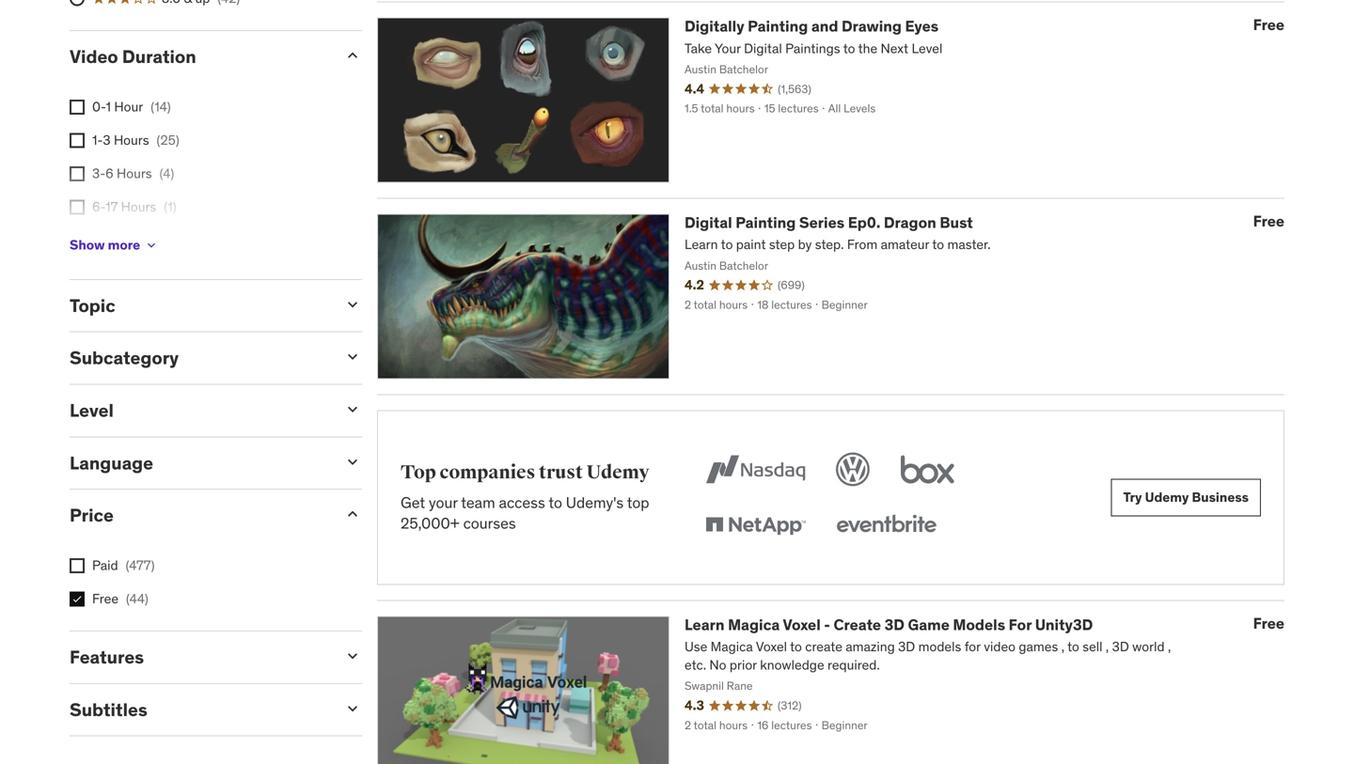 Task type: locate. For each thing, give the bounding box(es) containing it.
1 horizontal spatial udemy
[[1146, 489, 1189, 506]]

subtitles button
[[70, 699, 328, 721]]

hours right 3
[[114, 132, 149, 149]]

level button
[[70, 399, 328, 422]]

subcategory button
[[70, 347, 328, 369]]

udemy up top
[[587, 462, 650, 485]]

language button
[[70, 452, 328, 474]]

small image
[[343, 348, 362, 367], [343, 400, 362, 419], [343, 505, 362, 524], [343, 700, 362, 719]]

xsmall image for free (44)
[[70, 592, 85, 607]]

price
[[70, 504, 114, 527]]

free for digitally painting and drawing eyes
[[1254, 15, 1285, 35]]

hours
[[114, 132, 149, 149], [117, 165, 152, 182], [121, 199, 156, 216], [116, 232, 151, 249]]

17+ hours
[[92, 232, 151, 249]]

ep0.
[[848, 213, 881, 232]]

free
[[1254, 15, 1285, 35], [1254, 212, 1285, 231], [92, 591, 119, 608], [1254, 614, 1285, 633]]

udemy inside "link"
[[1146, 489, 1189, 506]]

painting for digitally
[[748, 17, 808, 36]]

digital painting series ep0. dragon bust
[[685, 213, 973, 232]]

xsmall image for 6-
[[70, 200, 85, 215]]

hours for 3-6 hours
[[117, 165, 152, 182]]

0-1 hour (14)
[[92, 98, 171, 115]]

3d
[[885, 616, 905, 635]]

3-
[[92, 165, 105, 182]]

0-
[[92, 98, 106, 115]]

1 vertical spatial udemy
[[1146, 489, 1189, 506]]

xsmall image
[[70, 100, 85, 115], [144, 238, 159, 253], [70, 592, 85, 607]]

get
[[401, 493, 425, 513]]

painting left series
[[736, 213, 796, 232]]

level
[[70, 399, 114, 422]]

(477)
[[126, 557, 155, 574]]

learn magica voxel - create 3d game models for unity3d link
[[685, 616, 1094, 635]]

topic
[[70, 294, 115, 317]]

show more
[[70, 237, 140, 254]]

2 small image from the top
[[343, 400, 362, 419]]

4 xsmall image from the top
[[70, 559, 85, 574]]

0 horizontal spatial udemy
[[587, 462, 650, 485]]

1 small image from the top
[[343, 46, 362, 65]]

3 small image from the top
[[343, 453, 362, 472]]

painting left and
[[748, 17, 808, 36]]

3 xsmall image from the top
[[70, 200, 85, 215]]

learn magica voxel - create 3d game models for unity3d
[[685, 616, 1094, 635]]

volkswagen image
[[832, 449, 874, 490]]

xsmall image
[[70, 133, 85, 148], [70, 167, 85, 182], [70, 200, 85, 215], [70, 559, 85, 574]]

learn
[[685, 616, 725, 635]]

2 xsmall image from the top
[[70, 167, 85, 182]]

17
[[105, 199, 118, 216]]

digitally painting and drawing eyes link
[[685, 17, 939, 36]]

price button
[[70, 504, 328, 527]]

xsmall image left 3-
[[70, 167, 85, 182]]

xsmall image right more
[[144, 238, 159, 253]]

small image for subcategory
[[343, 348, 362, 367]]

udemy right try
[[1146, 489, 1189, 506]]

xsmall image left the 6-
[[70, 200, 85, 215]]

2 vertical spatial xsmall image
[[70, 592, 85, 607]]

3
[[103, 132, 111, 149]]

xsmall image for 1-
[[70, 133, 85, 148]]

3 small image from the top
[[343, 505, 362, 524]]

xsmall image left free (44)
[[70, 592, 85, 607]]

paid (477)
[[92, 557, 155, 574]]

subtitles
[[70, 699, 148, 721]]

small image for level
[[343, 400, 362, 419]]

hours right 17+
[[116, 232, 151, 249]]

small image for video duration
[[343, 46, 362, 65]]

xsmall image left 1-
[[70, 133, 85, 148]]

-
[[824, 616, 831, 635]]

small image
[[343, 46, 362, 65], [343, 295, 362, 314], [343, 453, 362, 472], [343, 647, 362, 666]]

subcategory
[[70, 347, 179, 369]]

and
[[812, 17, 839, 36]]

unity3d
[[1036, 616, 1094, 635]]

17+
[[92, 232, 113, 249]]

eyes
[[906, 17, 939, 36]]

top
[[627, 493, 650, 513]]

1 xsmall image from the top
[[70, 133, 85, 148]]

digitally painting and drawing eyes
[[685, 17, 939, 36]]

painting for digital
[[736, 213, 796, 232]]

nasdaq image
[[702, 449, 810, 490]]

hour
[[114, 98, 143, 115]]

painting
[[748, 17, 808, 36], [736, 213, 796, 232]]

box image
[[896, 449, 959, 490]]

hours right 17
[[121, 199, 156, 216]]

1 vertical spatial xsmall image
[[144, 238, 159, 253]]

hours for 6-17 hours
[[121, 199, 156, 216]]

1 small image from the top
[[343, 348, 362, 367]]

dragon
[[884, 213, 937, 232]]

small image for features
[[343, 647, 362, 666]]

try
[[1124, 489, 1143, 506]]

1
[[106, 98, 111, 115]]

udemy
[[587, 462, 650, 485], [1146, 489, 1189, 506]]

access
[[499, 493, 545, 513]]

1 vertical spatial painting
[[736, 213, 796, 232]]

xsmall image for paid
[[70, 559, 85, 574]]

xsmall image left 0-
[[70, 100, 85, 115]]

4 small image from the top
[[343, 700, 362, 719]]

3-6 hours (4)
[[92, 165, 174, 182]]

xsmall image left paid
[[70, 559, 85, 574]]

2 small image from the top
[[343, 295, 362, 314]]

hours right 6
[[117, 165, 152, 182]]

bust
[[940, 213, 973, 232]]

0 vertical spatial xsmall image
[[70, 100, 85, 115]]

0 vertical spatial udemy
[[587, 462, 650, 485]]

4 small image from the top
[[343, 647, 362, 666]]

models
[[953, 616, 1006, 635]]

(1)
[[164, 199, 177, 216]]

free for digital painting series ep0. dragon bust
[[1254, 212, 1285, 231]]

0 vertical spatial painting
[[748, 17, 808, 36]]



Task type: describe. For each thing, give the bounding box(es) containing it.
hours for 1-3 hours
[[114, 132, 149, 149]]

courses
[[463, 514, 516, 534]]

voxel
[[783, 616, 821, 635]]

try udemy business
[[1124, 489, 1249, 506]]

drawing
[[842, 17, 902, 36]]

duration
[[122, 45, 196, 68]]

small image for language
[[343, 453, 362, 472]]

(25)
[[157, 132, 179, 149]]

free (44)
[[92, 591, 148, 608]]

small image for topic
[[343, 295, 362, 314]]

(44)
[[126, 591, 148, 608]]

game
[[908, 616, 950, 635]]

business
[[1192, 489, 1249, 506]]

25,000+
[[401, 514, 460, 534]]

6
[[105, 165, 114, 182]]

eventbrite image
[[832, 506, 941, 547]]

create
[[834, 616, 882, 635]]

companies
[[440, 462, 536, 485]]

udemy inside top companies trust udemy get your team access to udemy's top 25,000+ courses
[[587, 462, 650, 485]]

features button
[[70, 646, 328, 669]]

try udemy business link
[[1112, 479, 1262, 517]]

netapp image
[[702, 506, 810, 547]]

digital painting series ep0. dragon bust link
[[685, 213, 973, 232]]

udemy's
[[566, 493, 624, 513]]

free for learn magica voxel - create 3d game models for unity3d
[[1254, 614, 1285, 633]]

top companies trust udemy get your team access to udemy's top 25,000+ courses
[[401, 462, 650, 534]]

show more button
[[70, 227, 159, 264]]

6-
[[92, 199, 105, 216]]

to
[[549, 493, 563, 513]]

(4)
[[160, 165, 174, 182]]

series
[[800, 213, 845, 232]]

magica
[[728, 616, 780, 635]]

video
[[70, 45, 118, 68]]

topic button
[[70, 294, 328, 317]]

team
[[461, 493, 495, 513]]

small image for price
[[343, 505, 362, 524]]

1-3 hours (25)
[[92, 132, 179, 149]]

language
[[70, 452, 153, 474]]

digital
[[685, 213, 733, 232]]

features
[[70, 646, 144, 669]]

xsmall image for 3-
[[70, 167, 85, 182]]

(14)
[[151, 98, 171, 115]]

show
[[70, 237, 105, 254]]

top
[[401, 462, 436, 485]]

your
[[429, 493, 458, 513]]

more
[[108, 237, 140, 254]]

1-
[[92, 132, 103, 149]]

6-17 hours (1)
[[92, 199, 177, 216]]

xsmall image inside show more button
[[144, 238, 159, 253]]

paid
[[92, 557, 118, 574]]

video duration
[[70, 45, 196, 68]]

small image for subtitles
[[343, 700, 362, 719]]

trust
[[539, 462, 583, 485]]

for
[[1009, 616, 1032, 635]]

video duration button
[[70, 45, 328, 68]]

digitally
[[685, 17, 745, 36]]

xsmall image for 0-1 hour (14)
[[70, 100, 85, 115]]



Task type: vqa. For each thing, say whether or not it's contained in the screenshot.
We'll at the top of the page
no



